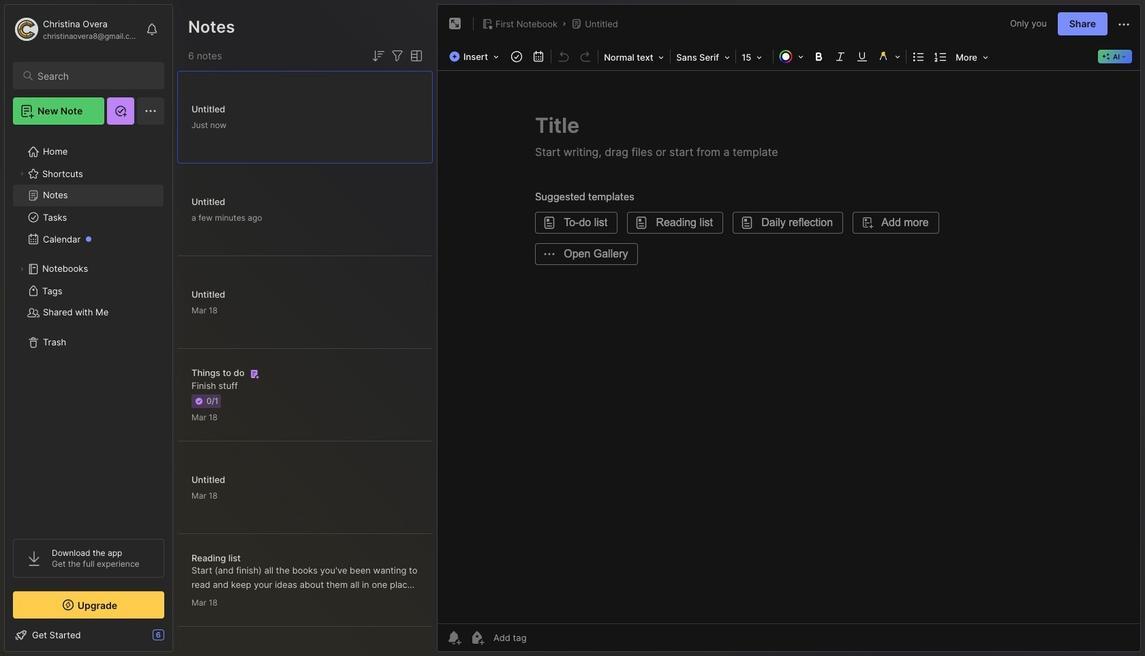 Task type: locate. For each thing, give the bounding box(es) containing it.
expand note image
[[447, 16, 464, 32]]

main element
[[0, 0, 177, 657]]

numbered list image
[[932, 47, 951, 66]]

Note Editor text field
[[438, 70, 1141, 624]]

Insert field
[[446, 47, 506, 66]]

Sort options field
[[370, 48, 387, 64]]

calendar event image
[[529, 47, 548, 66]]

None search field
[[38, 68, 152, 84]]

More actions field
[[1116, 15, 1133, 33]]

task image
[[508, 47, 527, 66]]

underline image
[[853, 47, 872, 66]]

more actions image
[[1116, 16, 1133, 33]]

Font size field
[[738, 48, 772, 67]]

bulleted list image
[[910, 47, 929, 66]]

add filters image
[[389, 48, 406, 64]]

none search field inside main element
[[38, 68, 152, 84]]

tree
[[5, 133, 173, 527]]



Task type: vqa. For each thing, say whether or not it's contained in the screenshot.
the bottommost Test
no



Task type: describe. For each thing, give the bounding box(es) containing it.
click to collapse image
[[172, 632, 182, 648]]

Highlight field
[[874, 47, 905, 66]]

Add tag field
[[492, 632, 595, 645]]

Font color field
[[776, 47, 808, 66]]

note window element
[[437, 4, 1142, 656]]

Font family field
[[673, 48, 735, 67]]

add a reminder image
[[446, 630, 462, 647]]

More field
[[952, 48, 993, 67]]

italic image
[[831, 47, 851, 66]]

expand notebooks image
[[18, 265, 26, 273]]

Add filters field
[[389, 48, 406, 64]]

Help and Learning task checklist field
[[5, 625, 173, 647]]

tree inside main element
[[5, 133, 173, 527]]

Heading level field
[[600, 48, 669, 67]]

bold image
[[810, 47, 829, 66]]

View options field
[[406, 48, 425, 64]]

Search text field
[[38, 70, 152, 83]]

Account field
[[13, 16, 139, 43]]

add tag image
[[469, 630, 486, 647]]



